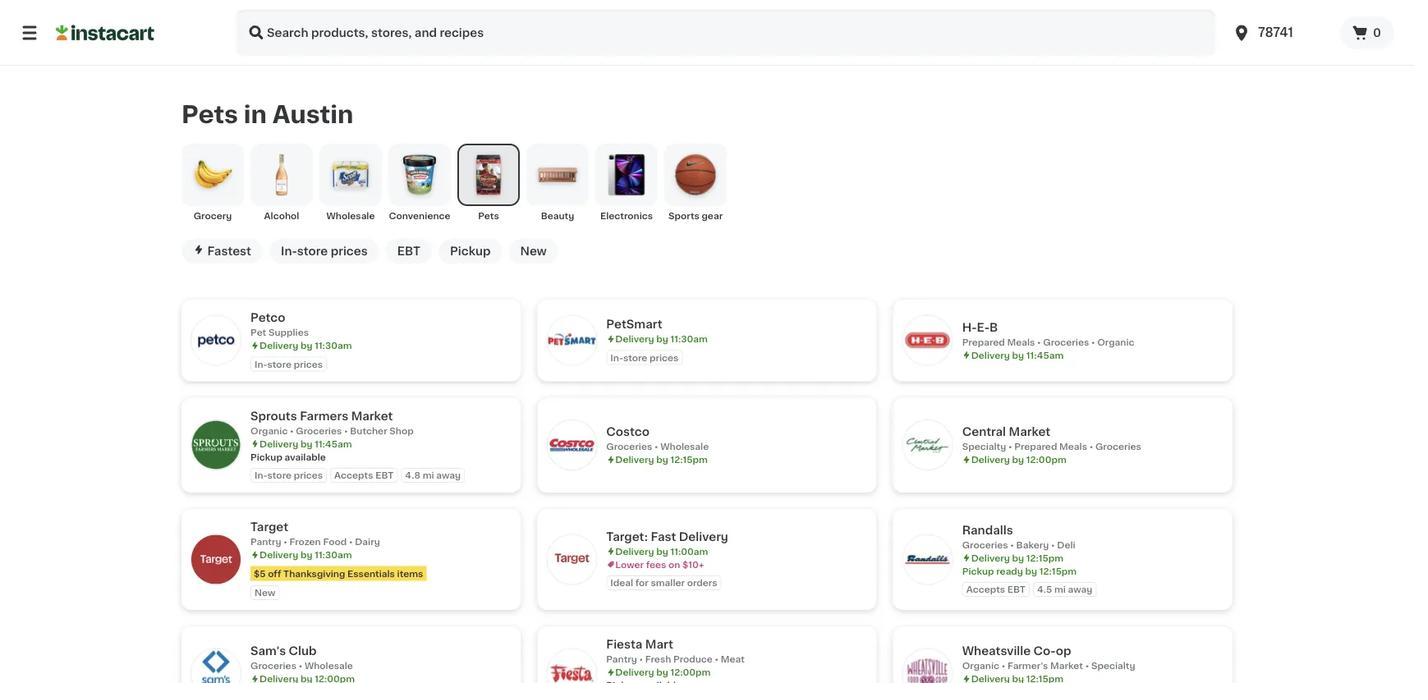 Task type: describe. For each thing, give the bounding box(es) containing it.
pets for pets in austin
[[182, 103, 238, 126]]

smaller
[[651, 579, 685, 588]]

randalls image
[[904, 535, 953, 584]]

in- down pet
[[255, 360, 268, 369]]

0 horizontal spatial new
[[255, 589, 276, 598]]

produce
[[674, 655, 713, 664]]

delivery by 11:30am for target
[[260, 551, 352, 560]]

electronics
[[601, 211, 653, 220]]

essentials
[[348, 569, 395, 578]]

target pantry • frozen food • dairy
[[251, 522, 380, 547]]

prices down supplies
[[294, 360, 323, 369]]

• inside costco groceries • wholesale
[[655, 443, 659, 452]]

by down "petsmart"
[[657, 335, 669, 344]]

b
[[990, 322, 999, 333]]

delivery down costco
[[616, 456, 655, 465]]

supplies
[[269, 328, 309, 337]]

groceries inside costco groceries • wholesale
[[607, 443, 653, 452]]

delivery down 'b'
[[972, 351, 1011, 360]]

by up pickup ready by 12:15pm
[[1013, 554, 1025, 563]]

farmers
[[300, 410, 349, 422]]

petsmart image
[[547, 316, 597, 365]]

groceries inside sam's club groceries • wholesale
[[251, 662, 297, 671]]

store down "petsmart"
[[624, 353, 648, 362]]

sprouts farmers market organic • groceries • butcher shop
[[251, 410, 414, 435]]

$5
[[254, 569, 266, 578]]

by down h-e-b prepared meals • groceries • organic
[[1013, 351, 1025, 360]]

in- down pickup available
[[255, 471, 268, 480]]

shop
[[390, 426, 414, 435]]

items
[[397, 569, 423, 578]]

delivery up "ready"
[[972, 554, 1011, 563]]

fastest button
[[182, 239, 263, 264]]

1 vertical spatial 12:15pm
[[1027, 554, 1064, 563]]

pets for pets
[[478, 211, 499, 220]]

gear
[[702, 211, 723, 220]]

target
[[251, 522, 289, 533]]

petco pet supplies
[[251, 312, 309, 337]]

ebt button
[[386, 239, 432, 264]]

pantry inside target pantry • frozen food • dairy
[[251, 538, 281, 547]]

0 vertical spatial 12:00pm
[[1027, 456, 1067, 465]]

delivery down supplies
[[260, 341, 298, 350]]

wheatsville
[[963, 646, 1031, 657]]

by down central market specialty • prepared meals • groceries
[[1013, 456, 1025, 465]]

farmer's
[[1008, 662, 1049, 671]]

delivery by 11:00am
[[616, 547, 709, 556]]

ideal
[[611, 579, 634, 588]]

delivery up pickup available
[[260, 439, 298, 449]]

central market specialty • prepared meals • groceries
[[963, 427, 1142, 452]]

ready
[[997, 567, 1024, 576]]

market inside wheatsville co-op organic • farmer's market • specialty
[[1051, 662, 1084, 671]]

h-
[[963, 322, 977, 333]]

1 horizontal spatial 11:45am
[[1027, 351, 1064, 360]]

market inside sprouts farmers market organic • groceries • butcher shop
[[351, 410, 393, 422]]

grocery
[[194, 211, 232, 220]]

pantry inside fiesta mart pantry • fresh produce • meat
[[607, 655, 637, 664]]

pet
[[251, 328, 266, 337]]

op
[[1056, 646, 1072, 657]]

1 horizontal spatial accepts
[[967, 586, 1006, 595]]

by down "fresh" at the left bottom
[[657, 668, 669, 677]]

orders
[[687, 579, 718, 588]]

wheatsville co-op organic • farmer's market • specialty
[[963, 646, 1136, 671]]

wholesale button
[[320, 144, 382, 223]]

new button
[[509, 239, 558, 264]]

pets in austin main content
[[0, 66, 1415, 684]]

austin
[[272, 103, 354, 126]]

$5 off thanksgiving essentials items
[[254, 569, 423, 578]]

in- inside in-store prices button
[[281, 246, 297, 257]]

pickup for pickup
[[450, 246, 491, 257]]

fees
[[646, 560, 667, 569]]

groceries inside "randalls groceries • bakery • deli"
[[963, 541, 1009, 550]]

dairy
[[355, 538, 380, 547]]

grocery button
[[182, 144, 244, 223]]

delivery down central
[[972, 456, 1011, 465]]

lower fees on $10+
[[616, 560, 705, 569]]

electronics button
[[596, 144, 658, 223]]

pickup for pickup available
[[251, 453, 283, 462]]

groceries inside central market specialty • prepared meals • groceries
[[1096, 443, 1142, 452]]

11:30am for petco
[[315, 341, 352, 350]]

11:30am for target
[[315, 551, 352, 560]]

costco groceries • wholesale
[[607, 427, 709, 452]]

4.8 mi away
[[405, 471, 461, 480]]

prices down available
[[294, 471, 323, 480]]

sports
[[669, 211, 700, 220]]

ebt inside ebt button
[[397, 246, 421, 257]]

ideal for smaller orders
[[611, 579, 718, 588]]

sam's club groceries • wholesale
[[251, 646, 353, 671]]

costco
[[607, 427, 650, 438]]

beauty button
[[527, 144, 589, 223]]

wholesale inside costco groceries • wholesale
[[661, 443, 709, 452]]

thanksgiving
[[284, 569, 345, 578]]

lower
[[616, 560, 644, 569]]

sports gear button
[[665, 144, 727, 223]]

1 horizontal spatial delivery by 12:00pm
[[972, 456, 1067, 465]]

in-store prices down "petsmart"
[[611, 353, 679, 362]]

0 button
[[1341, 16, 1395, 49]]

pickup button
[[439, 239, 502, 264]]

1 vertical spatial ebt
[[376, 471, 394, 480]]

convenience
[[389, 211, 451, 220]]

fiesta mart image
[[547, 650, 597, 684]]

0 vertical spatial 12:15pm
[[671, 456, 708, 465]]

pets button
[[458, 144, 520, 223]]

11:00am
[[671, 547, 709, 556]]

meals inside h-e-b prepared meals • groceries • organic
[[1008, 338, 1036, 347]]

0 horizontal spatial 12:00pm
[[671, 668, 711, 677]]

in-store prices button
[[270, 239, 379, 264]]

e-
[[977, 322, 990, 333]]

specialty inside wheatsville co-op organic • farmer's market • specialty
[[1092, 662, 1136, 671]]

prepared inside central market specialty • prepared meals • groceries
[[1015, 443, 1058, 452]]

central
[[963, 427, 1007, 438]]

convenience button
[[389, 144, 451, 223]]

organic for market
[[251, 426, 288, 435]]

0 vertical spatial delivery by 11:45am
[[972, 351, 1064, 360]]

mart
[[646, 639, 674, 651]]

in
[[244, 103, 267, 126]]

delivery down "petsmart"
[[616, 335, 655, 344]]

organic for op
[[963, 662, 1000, 671]]

on
[[669, 560, 681, 569]]

2 horizontal spatial ebt
[[1008, 586, 1026, 595]]

store inside button
[[297, 246, 328, 257]]

food
[[323, 538, 347, 547]]

by up lower fees on $10+
[[657, 547, 669, 556]]

delivery by 11:30am down "petsmart"
[[616, 335, 708, 344]]

delivery by 11:30am for petco
[[260, 341, 352, 350]]

new inside button
[[520, 246, 547, 257]]

fresh
[[646, 655, 672, 664]]

bakery
[[1017, 541, 1050, 550]]

78741 button
[[1223, 10, 1341, 56]]



Task type: vqa. For each thing, say whether or not it's contained in the screenshot.


Task type: locate. For each thing, give the bounding box(es) containing it.
1 vertical spatial specialty
[[1092, 662, 1136, 671]]

11:45am down sprouts farmers market organic • groceries • butcher shop
[[315, 439, 352, 449]]

0 vertical spatial pets
[[182, 103, 238, 126]]

pickup inside button
[[450, 246, 491, 257]]

2 vertical spatial pickup
[[963, 567, 995, 576]]

0 horizontal spatial specialty
[[963, 443, 1007, 452]]

12:15pm
[[671, 456, 708, 465], [1027, 554, 1064, 563], [1040, 567, 1077, 576]]

groceries inside sprouts farmers market organic • groceries • butcher shop
[[296, 426, 342, 435]]

0 vertical spatial organic
[[1098, 338, 1135, 347]]

$10+
[[683, 560, 705, 569]]

away for 4.8 mi away
[[437, 471, 461, 480]]

12:15pm down costco groceries • wholesale
[[671, 456, 708, 465]]

0 horizontal spatial pantry
[[251, 538, 281, 547]]

1 vertical spatial accepts ebt
[[967, 586, 1026, 595]]

available
[[285, 453, 326, 462]]

delivery by 11:45am down 'b'
[[972, 351, 1064, 360]]

target:
[[607, 531, 648, 543]]

organic inside h-e-b prepared meals • groceries • organic
[[1098, 338, 1135, 347]]

1 horizontal spatial delivery by 11:45am
[[972, 351, 1064, 360]]

0 horizontal spatial accepts
[[334, 471, 373, 480]]

off
[[268, 569, 281, 578]]

instacart logo image
[[56, 23, 154, 43]]

1 vertical spatial 12:00pm
[[671, 668, 711, 677]]

sports gear
[[669, 211, 723, 220]]

target: fast delivery image
[[547, 535, 597, 584]]

petco
[[251, 312, 286, 324]]

in-store prices down pickup available
[[255, 471, 323, 480]]

new
[[520, 246, 547, 257], [255, 589, 276, 598]]

0 horizontal spatial pets
[[182, 103, 238, 126]]

1 vertical spatial new
[[255, 589, 276, 598]]

pantry down target
[[251, 538, 281, 547]]

78741 button
[[1233, 10, 1331, 56]]

in- down alcohol
[[281, 246, 297, 257]]

1 vertical spatial mi
[[1055, 586, 1066, 595]]

12:15pm down bakery
[[1027, 554, 1064, 563]]

0
[[1374, 27, 1382, 39]]

78741
[[1259, 27, 1294, 39]]

deli
[[1058, 541, 1076, 550]]

delivery up 11:00am
[[679, 531, 729, 543]]

1 horizontal spatial pets
[[478, 211, 499, 220]]

1 horizontal spatial new
[[520, 246, 547, 257]]

1 horizontal spatial 12:00pm
[[1027, 456, 1067, 465]]

pickup ready by 12:15pm
[[963, 567, 1077, 576]]

0 horizontal spatial organic
[[251, 426, 288, 435]]

h-e-b prepared meals • groceries • organic
[[963, 322, 1135, 347]]

1 horizontal spatial specialty
[[1092, 662, 1136, 671]]

costco image
[[547, 421, 597, 470]]

randalls
[[963, 525, 1014, 536]]

accepts down "ready"
[[967, 586, 1006, 595]]

1 vertical spatial pets
[[478, 211, 499, 220]]

target image
[[191, 535, 241, 584]]

1 horizontal spatial prepared
[[1015, 443, 1058, 452]]

1 horizontal spatial mi
[[1055, 586, 1066, 595]]

groceries inside h-e-b prepared meals • groceries • organic
[[1044, 338, 1090, 347]]

wholesale inside button
[[327, 211, 375, 220]]

1 vertical spatial pantry
[[607, 655, 637, 664]]

meals
[[1008, 338, 1036, 347], [1060, 443, 1088, 452]]

ebt down convenience
[[397, 246, 421, 257]]

delivery by 12:00pm down "fresh" at the left bottom
[[616, 668, 711, 677]]

2 horizontal spatial organic
[[1098, 338, 1135, 347]]

for
[[636, 579, 649, 588]]

mi right 4.5
[[1055, 586, 1066, 595]]

0 vertical spatial accepts
[[334, 471, 373, 480]]

ebt
[[397, 246, 421, 257], [376, 471, 394, 480], [1008, 586, 1026, 595]]

2 vertical spatial organic
[[963, 662, 1000, 671]]

by up available
[[301, 439, 313, 449]]

pickup for pickup ready by 12:15pm
[[963, 567, 995, 576]]

4.8
[[405, 471, 421, 480]]

ebt down pickup ready by 12:15pm
[[1008, 586, 1026, 595]]

market up butcher
[[351, 410, 393, 422]]

by down costco groceries • wholesale
[[657, 456, 669, 465]]

0 vertical spatial delivery by 12:15pm
[[616, 456, 708, 465]]

market down op at the bottom right of page
[[1051, 662, 1084, 671]]

delivery down "fresh" at the left bottom
[[616, 668, 655, 677]]

store
[[297, 246, 328, 257], [624, 353, 648, 362], [268, 360, 292, 369], [268, 471, 292, 480]]

central market image
[[904, 421, 953, 470]]

sam's
[[251, 646, 286, 657]]

frozen
[[290, 538, 321, 547]]

0 horizontal spatial meals
[[1008, 338, 1036, 347]]

None search field
[[237, 10, 1216, 56]]

2 vertical spatial wholesale
[[305, 662, 353, 671]]

0 horizontal spatial away
[[437, 471, 461, 480]]

sam's club image
[[191, 650, 241, 684]]

specialty inside central market specialty • prepared meals • groceries
[[963, 443, 1007, 452]]

by down supplies
[[301, 341, 313, 350]]

accepts ebt down butcher
[[334, 471, 394, 480]]

0 horizontal spatial ebt
[[376, 471, 394, 480]]

delivery up off
[[260, 551, 298, 560]]

organic inside sprouts farmers market organic • groceries • butcher shop
[[251, 426, 288, 435]]

h e b image
[[904, 316, 953, 365]]

butcher
[[350, 426, 388, 435]]

1 vertical spatial pickup
[[251, 453, 283, 462]]

pets in austin
[[182, 103, 354, 126]]

target: fast delivery
[[607, 531, 729, 543]]

0 horizontal spatial 11:45am
[[315, 439, 352, 449]]

4.5 mi away
[[1038, 586, 1093, 595]]

11:45am down h-e-b prepared meals • groceries • organic
[[1027, 351, 1064, 360]]

away for 4.5 mi away
[[1069, 586, 1093, 595]]

delivery by 11:30am down supplies
[[260, 341, 352, 350]]

delivery by 12:15pm down costco groceries • wholesale
[[616, 456, 708, 465]]

petco image
[[191, 316, 241, 365]]

• inside sam's club groceries • wholesale
[[299, 662, 303, 671]]

1 vertical spatial organic
[[251, 426, 288, 435]]

by down frozen
[[301, 551, 313, 560]]

pets inside button
[[478, 211, 499, 220]]

fastest
[[207, 246, 251, 257]]

prices left ebt button
[[331, 246, 368, 257]]

away
[[437, 471, 461, 480], [1069, 586, 1093, 595]]

away right 4.5
[[1069, 586, 1093, 595]]

specialty
[[963, 443, 1007, 452], [1092, 662, 1136, 671]]

alcohol button
[[251, 144, 313, 223]]

new down $5
[[255, 589, 276, 598]]

1 horizontal spatial accepts ebt
[[967, 586, 1026, 595]]

fiesta mart pantry • fresh produce • meat
[[607, 639, 745, 664]]

by
[[657, 335, 669, 344], [301, 341, 313, 350], [1013, 351, 1025, 360], [301, 439, 313, 449], [657, 456, 669, 465], [1013, 456, 1025, 465], [657, 547, 669, 556], [301, 551, 313, 560], [1013, 554, 1025, 563], [1026, 567, 1038, 576], [657, 668, 669, 677]]

new down beauty
[[520, 246, 547, 257]]

0 horizontal spatial prepared
[[963, 338, 1006, 347]]

1 horizontal spatial meals
[[1060, 443, 1088, 452]]

alcohol
[[264, 211, 299, 220]]

1 vertical spatial market
[[1009, 427, 1051, 438]]

0 horizontal spatial delivery by 12:00pm
[[616, 668, 711, 677]]

store down supplies
[[268, 360, 292, 369]]

mi for 4.8
[[423, 471, 434, 480]]

12:00pm down produce
[[671, 668, 711, 677]]

0 horizontal spatial pickup
[[251, 453, 283, 462]]

12:00pm down central market specialty • prepared meals • groceries
[[1027, 456, 1067, 465]]

0 vertical spatial away
[[437, 471, 461, 480]]

0 vertical spatial delivery by 12:00pm
[[972, 456, 1067, 465]]

1 vertical spatial meals
[[1060, 443, 1088, 452]]

1 horizontal spatial organic
[[963, 662, 1000, 671]]

wheatsville co-op image
[[904, 650, 953, 684]]

pantry down fiesta on the bottom left of the page
[[607, 655, 637, 664]]

mi for 4.5
[[1055, 586, 1066, 595]]

club
[[289, 646, 317, 657]]

delivery by 11:30am down frozen
[[260, 551, 352, 560]]

organic inside wheatsville co-op organic • farmer's market • specialty
[[963, 662, 1000, 671]]

2 vertical spatial market
[[1051, 662, 1084, 671]]

pickup
[[450, 246, 491, 257], [251, 453, 283, 462], [963, 567, 995, 576]]

1 horizontal spatial pantry
[[607, 655, 637, 664]]

prepared inside h-e-b prepared meals • groceries • organic
[[963, 338, 1006, 347]]

0 vertical spatial 11:45am
[[1027, 351, 1064, 360]]

2 horizontal spatial pickup
[[963, 567, 995, 576]]

prices down "petsmart"
[[650, 353, 679, 362]]

in-store prices down supplies
[[255, 360, 323, 369]]

0 vertical spatial pantry
[[251, 538, 281, 547]]

pets up pickup button
[[478, 211, 499, 220]]

delivery by 12:15pm
[[616, 456, 708, 465], [972, 554, 1064, 563]]

1 vertical spatial accepts
[[967, 586, 1006, 595]]

1 horizontal spatial delivery by 12:15pm
[[972, 554, 1064, 563]]

market inside central market specialty • prepared meals • groceries
[[1009, 427, 1051, 438]]

mi
[[423, 471, 434, 480], [1055, 586, 1066, 595]]

0 vertical spatial wholesale
[[327, 211, 375, 220]]

randalls groceries • bakery • deli
[[963, 525, 1076, 550]]

market right central
[[1009, 427, 1051, 438]]

co-
[[1034, 646, 1056, 657]]

1 horizontal spatial away
[[1069, 586, 1093, 595]]

pickup left "ready"
[[963, 567, 995, 576]]

1 vertical spatial wholesale
[[661, 443, 709, 452]]

in- down "petsmart"
[[611, 353, 624, 362]]

pickup left available
[[251, 453, 283, 462]]

delivery by 12:00pm
[[972, 456, 1067, 465], [616, 668, 711, 677]]

0 vertical spatial prepared
[[963, 338, 1006, 347]]

mi right 4.8
[[423, 471, 434, 480]]

1 horizontal spatial ebt
[[397, 246, 421, 257]]

prepared
[[963, 338, 1006, 347], [1015, 443, 1058, 452]]

2 vertical spatial 12:15pm
[[1040, 567, 1077, 576]]

1 vertical spatial 11:45am
[[315, 439, 352, 449]]

1 vertical spatial delivery by 12:15pm
[[972, 554, 1064, 563]]

in-store prices
[[281, 246, 368, 257], [611, 353, 679, 362], [255, 360, 323, 369], [255, 471, 323, 480]]

meat
[[721, 655, 745, 664]]

0 horizontal spatial delivery by 11:45am
[[260, 439, 352, 449]]

0 vertical spatial new
[[520, 246, 547, 257]]

1 horizontal spatial pickup
[[450, 246, 491, 257]]

accepts ebt down "ready"
[[967, 586, 1026, 595]]

0 vertical spatial meals
[[1008, 338, 1036, 347]]

pickup right ebt button
[[450, 246, 491, 257]]

0 horizontal spatial accepts ebt
[[334, 471, 394, 480]]

pets
[[182, 103, 238, 126], [478, 211, 499, 220]]

delivery by 12:15pm up pickup ready by 12:15pm
[[972, 554, 1064, 563]]

groceries
[[1044, 338, 1090, 347], [296, 426, 342, 435], [607, 443, 653, 452], [1096, 443, 1142, 452], [963, 541, 1009, 550], [251, 662, 297, 671]]

delivery
[[616, 335, 655, 344], [260, 341, 298, 350], [972, 351, 1011, 360], [260, 439, 298, 449], [616, 456, 655, 465], [972, 456, 1011, 465], [679, 531, 729, 543], [616, 547, 655, 556], [260, 551, 298, 560], [972, 554, 1011, 563], [616, 668, 655, 677]]

2 vertical spatial ebt
[[1008, 586, 1026, 595]]

1 vertical spatial delivery by 12:00pm
[[616, 668, 711, 677]]

in-store prices inside button
[[281, 246, 368, 257]]

0 horizontal spatial mi
[[423, 471, 434, 480]]

organic
[[1098, 338, 1135, 347], [251, 426, 288, 435], [963, 662, 1000, 671]]

4.5
[[1038, 586, 1053, 595]]

delivery by 11:45am
[[972, 351, 1064, 360], [260, 439, 352, 449]]

petsmart
[[607, 319, 663, 330]]

fiesta
[[607, 639, 643, 651]]

1 vertical spatial prepared
[[1015, 443, 1058, 452]]

beauty
[[541, 211, 575, 220]]

wholesale inside sam's club groceries • wholesale
[[305, 662, 353, 671]]

0 horizontal spatial delivery by 12:15pm
[[616, 456, 708, 465]]

delivery by 12:00pm down central market specialty • prepared meals • groceries
[[972, 456, 1067, 465]]

in-
[[281, 246, 297, 257], [611, 353, 624, 362], [255, 360, 268, 369], [255, 471, 268, 480]]

12:15pm up 4.5 mi away
[[1040, 567, 1077, 576]]

store down pickup available
[[268, 471, 292, 480]]

by right "ready"
[[1026, 567, 1038, 576]]

delivery up lower
[[616, 547, 655, 556]]

0 vertical spatial mi
[[423, 471, 434, 480]]

pets left in
[[182, 103, 238, 126]]

0 vertical spatial market
[[351, 410, 393, 422]]

prices
[[331, 246, 368, 257], [650, 353, 679, 362], [294, 360, 323, 369], [294, 471, 323, 480]]

delivery by 11:30am
[[616, 335, 708, 344], [260, 341, 352, 350], [260, 551, 352, 560]]

Search field
[[237, 10, 1216, 56]]

11:45am
[[1027, 351, 1064, 360], [315, 439, 352, 449]]

away right 4.8
[[437, 471, 461, 480]]

delivery by 11:45am up available
[[260, 439, 352, 449]]

12:00pm
[[1027, 456, 1067, 465], [671, 668, 711, 677]]

pickup available
[[251, 453, 326, 462]]

ebt left 4.8
[[376, 471, 394, 480]]

meals inside central market specialty • prepared meals • groceries
[[1060, 443, 1088, 452]]

in-store prices down alcohol
[[281, 246, 368, 257]]

sprouts
[[251, 410, 297, 422]]

1 vertical spatial delivery by 11:45am
[[260, 439, 352, 449]]

0 vertical spatial pickup
[[450, 246, 491, 257]]

sprouts farmers market image
[[191, 421, 241, 470]]

0 vertical spatial ebt
[[397, 246, 421, 257]]

fast
[[651, 531, 676, 543]]

accepts down butcher
[[334, 471, 373, 480]]

store down alcohol
[[297, 246, 328, 257]]

prices inside button
[[331, 246, 368, 257]]

0 vertical spatial accepts ebt
[[334, 471, 394, 480]]

0 vertical spatial specialty
[[963, 443, 1007, 452]]

accepts ebt
[[334, 471, 394, 480], [967, 586, 1026, 595]]

1 vertical spatial away
[[1069, 586, 1093, 595]]



